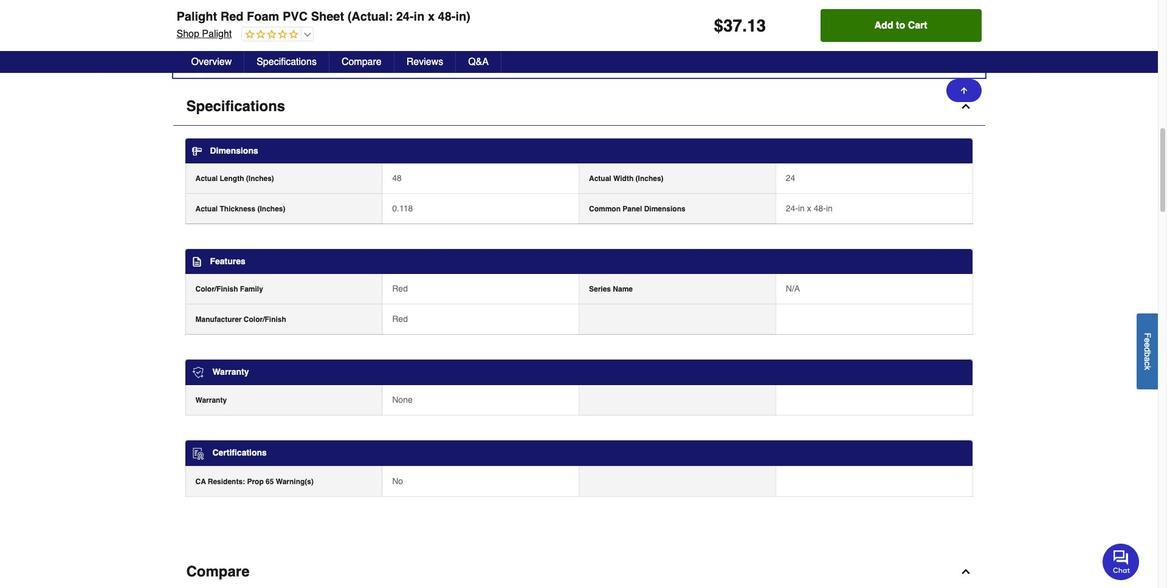 Task type: locate. For each thing, give the bounding box(es) containing it.
dimensions up actual length (inches)
[[210, 146, 258, 156]]

0 vertical spatial specifications button
[[244, 51, 329, 73]]

features
[[210, 257, 245, 266]]

0 vertical spatial x
[[428, 10, 435, 24]]

e up "d"
[[1143, 338, 1153, 343]]

(inches) right length
[[246, 174, 274, 183]]

1 vertical spatial specifications
[[186, 98, 285, 115]]

48-
[[438, 10, 456, 24], [814, 204, 826, 213]]

thickness
[[220, 205, 255, 213]]

color/finish down features
[[195, 285, 238, 294]]

48
[[392, 173, 402, 183]]

0 vertical spatial palight
[[177, 10, 217, 24]]

0 vertical spatial specifications
[[257, 57, 317, 67]]

residents:
[[208, 478, 245, 486]]

2 vertical spatial red
[[392, 314, 408, 324]]

specifications down zero stars image
[[257, 57, 317, 67]]

65
[[266, 478, 274, 486]]

reviews
[[407, 57, 443, 67]]

palight
[[177, 10, 217, 24], [202, 29, 232, 40]]

1 vertical spatial color/finish
[[244, 316, 286, 324]]

1 vertical spatial x
[[807, 204, 811, 213]]

1 horizontal spatial in
[[798, 204, 805, 213]]

24-
[[396, 10, 414, 24], [786, 204, 798, 213]]

1 vertical spatial 48-
[[814, 204, 826, 213]]

24- right (actual:
[[396, 10, 414, 24]]

0 horizontal spatial x
[[428, 10, 435, 24]]

24- down 24
[[786, 204, 798, 213]]

in
[[414, 10, 425, 24], [798, 204, 805, 213], [826, 204, 833, 213]]

compare button
[[329, 51, 394, 73], [173, 553, 985, 588]]

specifications for the specifications 'button' to the top
[[257, 57, 317, 67]]

red
[[221, 10, 243, 24], [392, 284, 408, 294], [392, 314, 408, 324]]

1 vertical spatial 24-
[[786, 204, 798, 213]]

compare for topmost compare button
[[342, 57, 382, 67]]

actual left thickness
[[195, 205, 218, 213]]

overview
[[186, 50, 251, 67], [191, 57, 232, 67]]

1 vertical spatial warranty
[[195, 397, 227, 405]]

f e e d b a c k button
[[1137, 313, 1158, 389]]

(actual:
[[348, 10, 393, 24]]

certifications
[[212, 448, 267, 458]]

f e e d b a c k
[[1143, 333, 1153, 370]]

ca residents: prop 65 warning(s)
[[195, 478, 314, 486]]

width
[[613, 174, 634, 183]]

2 horizontal spatial in
[[826, 204, 833, 213]]

0 vertical spatial 48-
[[438, 10, 456, 24]]

actual
[[195, 174, 218, 183], [589, 174, 611, 183], [195, 205, 218, 213]]

actual for 0.118
[[195, 205, 218, 213]]

e up b
[[1143, 343, 1153, 347]]

add to cart button
[[821, 9, 981, 42]]

1 horizontal spatial compare
[[342, 57, 382, 67]]

specifications button
[[244, 51, 329, 73], [173, 88, 985, 126]]

common panel dimensions
[[589, 205, 686, 213]]

notes image
[[192, 257, 202, 267]]

specifications up dimensions image
[[186, 98, 285, 115]]

actual thickness (inches)
[[195, 205, 285, 213]]

0 horizontal spatial in
[[414, 10, 425, 24]]

1 vertical spatial red
[[392, 284, 408, 294]]

1 e from the top
[[1143, 338, 1153, 343]]

name
[[613, 285, 633, 294]]

x
[[428, 10, 435, 24], [807, 204, 811, 213]]

0.118
[[392, 204, 413, 213]]

(inches)
[[246, 174, 274, 183], [636, 174, 664, 183], [257, 205, 285, 213]]

color/finish
[[195, 285, 238, 294], [244, 316, 286, 324]]

warning(s)
[[276, 478, 314, 486]]

warranty
[[212, 367, 249, 377], [195, 397, 227, 405]]

0 horizontal spatial compare
[[186, 563, 250, 580]]

palight right shop in the top left of the page
[[202, 29, 232, 40]]

0 vertical spatial compare
[[342, 57, 382, 67]]

arrow up image
[[959, 86, 969, 95]]

chevron up image
[[960, 566, 972, 578]]

0 vertical spatial color/finish
[[195, 285, 238, 294]]

1 vertical spatial palight
[[202, 29, 232, 40]]

0 horizontal spatial 48-
[[438, 10, 456, 24]]

0 vertical spatial red
[[221, 10, 243, 24]]

family
[[240, 285, 263, 294]]

warranty down manufacturer color/finish
[[212, 367, 249, 377]]

reviews button
[[394, 51, 456, 73]]

1 horizontal spatial dimensions
[[644, 205, 686, 213]]

dimensions image
[[192, 147, 202, 156]]

warranty up certifications
[[195, 397, 227, 405]]

in)
[[456, 10, 470, 24]]

overview button
[[173, 40, 985, 78], [179, 51, 244, 73]]

actual width (inches)
[[589, 174, 664, 183]]

specifications for the bottom the specifications 'button'
[[186, 98, 285, 115]]

series name
[[589, 285, 633, 294]]

0 horizontal spatial 24-
[[396, 10, 414, 24]]

actual for 48
[[195, 174, 218, 183]]

pvc
[[283, 10, 308, 24]]

color/finish family
[[195, 285, 263, 294]]

13
[[747, 16, 766, 35]]

actual left length
[[195, 174, 218, 183]]

1 vertical spatial compare
[[186, 563, 250, 580]]

dimensions right panel
[[644, 205, 686, 213]]

ca
[[195, 478, 206, 486]]

dimensions
[[210, 146, 258, 156], [644, 205, 686, 213]]

1 horizontal spatial x
[[807, 204, 811, 213]]

(inches) for 48
[[246, 174, 274, 183]]

none
[[392, 395, 413, 405]]

0 vertical spatial dimensions
[[210, 146, 258, 156]]

0 vertical spatial compare button
[[329, 51, 394, 73]]

palight up the shop palight
[[177, 10, 217, 24]]

manufacturer
[[195, 316, 242, 324]]

1 vertical spatial dimensions
[[644, 205, 686, 213]]

1 horizontal spatial 48-
[[814, 204, 826, 213]]

color/finish down 'family'
[[244, 316, 286, 324]]

specifications
[[257, 57, 317, 67], [186, 98, 285, 115]]

prop
[[247, 478, 264, 486]]

(inches) right thickness
[[257, 205, 285, 213]]

1 vertical spatial compare button
[[173, 553, 985, 588]]

e
[[1143, 338, 1153, 343], [1143, 343, 1153, 347]]

24
[[786, 173, 795, 183]]

compare
[[342, 57, 382, 67], [186, 563, 250, 580]]



Task type: describe. For each thing, give the bounding box(es) containing it.
$
[[714, 16, 723, 35]]

sheet
[[311, 10, 344, 24]]

0 horizontal spatial color/finish
[[195, 285, 238, 294]]

common
[[589, 205, 621, 213]]

2 e from the top
[[1143, 343, 1153, 347]]

0 vertical spatial warranty
[[212, 367, 249, 377]]

a
[[1143, 357, 1153, 362]]

1 horizontal spatial 24-
[[786, 204, 798, 213]]

actual length (inches)
[[195, 174, 274, 183]]

manufacturer color/finish
[[195, 316, 286, 324]]

b
[[1143, 352, 1153, 357]]

shop
[[177, 29, 199, 40]]

37
[[723, 16, 742, 35]]

0 horizontal spatial dimensions
[[210, 146, 258, 156]]

panel
[[623, 205, 642, 213]]

to
[[896, 20, 905, 31]]

no
[[392, 476, 403, 486]]

.
[[742, 16, 747, 35]]

d
[[1143, 347, 1153, 352]]

chevron down image
[[960, 52, 972, 64]]

c
[[1143, 362, 1153, 366]]

k
[[1143, 366, 1153, 370]]

series
[[589, 285, 611, 294]]

f
[[1143, 333, 1153, 338]]

red for family
[[392, 284, 408, 294]]

1 vertical spatial specifications button
[[173, 88, 985, 126]]

(inches) right width
[[636, 174, 664, 183]]

actual left width
[[589, 174, 611, 183]]

zero stars image
[[242, 29, 299, 41]]

compare for the bottom compare button
[[186, 563, 250, 580]]

0 vertical spatial 24-
[[396, 10, 414, 24]]

palight red foam pvc sheet (actual: 24-in x 48-in)
[[177, 10, 470, 24]]

(inches) for 0.118
[[257, 205, 285, 213]]

24-in x 48-in
[[786, 204, 833, 213]]

foam
[[247, 10, 279, 24]]

add
[[875, 20, 893, 31]]

1 horizontal spatial color/finish
[[244, 316, 286, 324]]

q&a button
[[456, 51, 502, 73]]

red for color/finish
[[392, 314, 408, 324]]

add to cart
[[875, 20, 927, 31]]

cart
[[908, 20, 927, 31]]

$ 37 . 13
[[714, 16, 766, 35]]

n/a
[[786, 284, 800, 294]]

chevron up image
[[960, 100, 972, 112]]

length
[[220, 174, 244, 183]]

chat invite button image
[[1103, 543, 1140, 581]]

shop palight
[[177, 29, 232, 40]]

q&a
[[468, 57, 489, 67]]



Task type: vqa. For each thing, say whether or not it's contained in the screenshot.
Red to the bottom
yes



